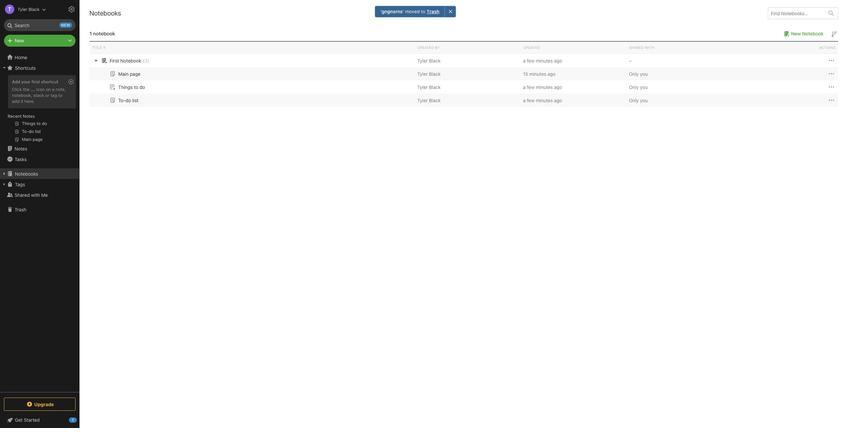 Task type: vqa. For each thing, say whether or not it's contained in the screenshot.
Black in First Notebook row
yes



Task type: locate. For each thing, give the bounding box(es) containing it.
the
[[23, 87, 29, 92]]

you inside main page row
[[640, 71, 648, 77]]

here.
[[24, 99, 35, 104]]

Help and Learning task checklist field
[[0, 416, 80, 426]]

ago inside things to do row
[[554, 84, 562, 90]]

to right moved
[[421, 9, 426, 14]]

to right things
[[134, 84, 138, 90]]

notebooks up tags
[[15, 171, 38, 177]]

only inside main page row
[[629, 71, 639, 77]]

shared
[[629, 45, 644, 50]]

more actions image inside main page row
[[828, 70, 836, 78]]

more actions image
[[828, 83, 836, 91], [828, 96, 836, 104]]

to
[[421, 9, 426, 14], [134, 84, 138, 90], [58, 93, 62, 98]]

new search field
[[9, 19, 72, 31]]

a few minutes ago inside things to do row
[[523, 84, 562, 90]]

more actions image inside things to do row
[[828, 83, 836, 91]]

notebooks element
[[80, 0, 848, 429]]

1 vertical spatial few
[[527, 84, 535, 90]]

1 horizontal spatial do
[[140, 84, 145, 90]]

2 more actions image from the top
[[828, 96, 836, 104]]

only you for list
[[629, 98, 648, 103]]

new up the home
[[15, 38, 24, 43]]

tyler black inside 'to-do list' row
[[417, 98, 441, 103]]

0 horizontal spatial to
[[58, 93, 62, 98]]

icon
[[36, 87, 45, 92]]

new inside popup button
[[15, 38, 24, 43]]

notebook inside button
[[802, 31, 824, 36]]

to-do list button
[[109, 96, 139, 104]]

title button
[[89, 42, 415, 54]]

only for do
[[629, 84, 639, 90]]

1 horizontal spatial notebook
[[802, 31, 824, 36]]

few inside first notebook row
[[527, 58, 535, 63]]

a few minutes ago
[[523, 58, 562, 63], [523, 84, 562, 90], [523, 98, 562, 103]]

trash right moved
[[427, 9, 440, 14]]

things
[[118, 84, 133, 90]]

new button
[[4, 35, 76, 47]]

0 horizontal spatial new
[[15, 38, 24, 43]]

3 more actions field from the top
[[828, 83, 836, 91]]

2 a few minutes ago from the top
[[523, 84, 562, 90]]

add
[[12, 99, 20, 104]]

0 vertical spatial new
[[791, 31, 801, 36]]

...
[[31, 87, 35, 92]]

click
[[12, 87, 22, 92]]

a
[[523, 58, 526, 63], [523, 84, 526, 90], [52, 87, 54, 92], [523, 98, 526, 103]]

notes up tasks
[[15, 146, 27, 152]]

a inside 'icon on a note, notebook, stack or tag to add it here.'
[[52, 87, 54, 92]]

tyler
[[18, 6, 27, 12], [417, 58, 428, 63], [417, 71, 428, 77], [417, 84, 428, 90], [417, 98, 428, 103]]

7
[[72, 419, 74, 423]]

1 vertical spatial trash
[[15, 207, 26, 213]]

trash
[[427, 9, 440, 14], [15, 207, 26, 213]]

new for new
[[15, 38, 24, 43]]

3 only from the top
[[629, 98, 639, 103]]

1 vertical spatial you
[[640, 84, 648, 90]]

trash link down shared with me link
[[0, 204, 79, 215]]

0 vertical spatial only
[[629, 71, 639, 77]]

only you inside things to do row
[[629, 84, 648, 90]]

new for new notebook
[[791, 31, 801, 36]]

2 vertical spatial only
[[629, 98, 639, 103]]

0 vertical spatial trash link
[[427, 9, 440, 15]]

notebooks up notebook
[[89, 9, 121, 17]]

shortcut
[[41, 79, 58, 84]]

black for things to do
[[429, 84, 441, 90]]

1 more actions field from the top
[[828, 57, 836, 65]]

more actions field inside things to do row
[[828, 83, 836, 91]]

more actions field inside main page row
[[828, 70, 836, 78]]

1 only you from the top
[[629, 71, 648, 77]]

more actions field inside 'to-do list' row
[[828, 96, 836, 104]]

black inside first notebook row
[[429, 58, 441, 63]]

2 horizontal spatial to
[[421, 9, 426, 14]]

0 vertical spatial you
[[640, 71, 648, 77]]

notebook inside row
[[120, 58, 141, 63]]

things to do
[[118, 84, 145, 90]]

1 few from the top
[[527, 58, 535, 63]]

moved
[[405, 9, 420, 14]]

minutes for the more actions field inside the first notebook row
[[536, 58, 553, 63]]

3 only you from the top
[[629, 98, 648, 103]]

1 horizontal spatial trash
[[427, 9, 440, 14]]

new up actions button
[[791, 31, 801, 36]]

0 horizontal spatial '
[[380, 9, 382, 14]]

tree containing home
[[0, 52, 80, 392]]

2 few from the top
[[527, 84, 535, 90]]

do
[[140, 84, 145, 90], [126, 98, 131, 103]]

2 vertical spatial you
[[640, 98, 648, 103]]

0 vertical spatial few
[[527, 58, 535, 63]]

only you
[[629, 71, 648, 77], [629, 84, 648, 90], [629, 98, 648, 103]]

notebook,
[[12, 93, 32, 98]]

minutes inside things to do row
[[536, 84, 553, 90]]

black inside main page row
[[429, 71, 441, 77]]

home link
[[0, 52, 80, 63]]

only you for do
[[629, 84, 648, 90]]

1 horizontal spatial '
[[403, 9, 404, 14]]

'
[[380, 9, 382, 14], [403, 9, 404, 14]]

expand tags image
[[2, 182, 7, 187]]

list
[[132, 98, 139, 103]]

your
[[21, 79, 30, 84]]

few
[[527, 58, 535, 63], [527, 84, 535, 90], [527, 98, 535, 103]]

black inside things to do row
[[429, 84, 441, 90]]

4 more actions field from the top
[[828, 96, 836, 104]]

2 vertical spatial few
[[527, 98, 535, 103]]

add
[[12, 79, 20, 84]]

group
[[0, 73, 79, 146]]

settings image
[[68, 5, 76, 13]]

More actions field
[[828, 57, 836, 65], [828, 70, 836, 78], [828, 83, 836, 91], [828, 96, 836, 104]]

black for to-do list
[[429, 98, 441, 103]]

2 only from the top
[[629, 84, 639, 90]]

row group
[[89, 54, 838, 107]]

click to collapse image
[[77, 417, 82, 424]]

get started
[[15, 418, 40, 423]]

tyler inside things to do row
[[417, 84, 428, 90]]

few for things to do
[[527, 84, 535, 90]]

0 vertical spatial notes
[[23, 114, 35, 119]]

tasks button
[[0, 154, 79, 165]]

minutes inside first notebook row
[[536, 58, 553, 63]]

tyler black
[[18, 6, 40, 12], [417, 58, 441, 63], [417, 71, 441, 77], [417, 84, 441, 90], [417, 98, 441, 103]]

ago
[[554, 58, 562, 63], [548, 71, 556, 77], [554, 84, 562, 90], [554, 98, 562, 103]]

tree
[[0, 52, 80, 392]]

1 horizontal spatial notebooks
[[89, 9, 121, 17]]

shortcuts button
[[0, 63, 79, 73]]

more actions image inside 'to-do list' row
[[828, 96, 836, 104]]

1 you from the top
[[640, 71, 648, 77]]

0 vertical spatial do
[[140, 84, 145, 90]]

main
[[118, 71, 129, 77]]

notebook left (
[[120, 58, 141, 63]]

more actions field for main page
[[828, 70, 836, 78]]

row group containing first notebook
[[89, 54, 838, 107]]

to inside button
[[134, 84, 138, 90]]

minutes inside 'to-do list' row
[[536, 98, 553, 103]]

expand notebooks image
[[2, 171, 7, 177]]

2 vertical spatial only you
[[629, 98, 648, 103]]

stack
[[33, 93, 44, 98]]

0 vertical spatial only you
[[629, 71, 648, 77]]

2 you from the top
[[640, 84, 648, 90]]

0 vertical spatial to
[[421, 9, 426, 14]]

0 horizontal spatial notebooks
[[15, 171, 38, 177]]

2 more actions image from the top
[[828, 70, 836, 78]]

you inside things to do row
[[640, 84, 648, 90]]

you for do
[[640, 84, 648, 90]]

3 you from the top
[[640, 98, 648, 103]]

notes
[[23, 114, 35, 119], [15, 146, 27, 152]]

a few minutes ago for to-do list
[[523, 98, 562, 103]]

ago inside main page row
[[548, 71, 556, 77]]

trash down shared at top left
[[15, 207, 26, 213]]

tyler black for to-do list
[[417, 98, 441, 103]]

0 vertical spatial trash
[[427, 9, 440, 14]]

trash link
[[427, 9, 440, 15], [0, 204, 79, 215]]

)
[[147, 58, 149, 63]]

shared with button
[[627, 42, 732, 54]]

1 vertical spatial only
[[629, 84, 639, 90]]

1 vertical spatial more actions image
[[828, 96, 836, 104]]

1 vertical spatial do
[[126, 98, 131, 103]]

1 vertical spatial a few minutes ago
[[523, 84, 562, 90]]

to-do list
[[118, 98, 139, 103]]

notebook
[[802, 31, 824, 36], [120, 58, 141, 63]]

ago inside first notebook row
[[554, 58, 562, 63]]

0 vertical spatial notebooks
[[89, 9, 121, 17]]

1 a few minutes ago from the top
[[523, 58, 562, 63]]

a inside things to do row
[[523, 84, 526, 90]]

1 horizontal spatial to
[[134, 84, 138, 90]]

to down "note,"
[[58, 93, 62, 98]]

1 horizontal spatial new
[[791, 31, 801, 36]]

new
[[791, 31, 801, 36], [15, 38, 24, 43]]

only for list
[[629, 98, 639, 103]]

0 vertical spatial more actions image
[[828, 57, 836, 65]]

0 vertical spatial a few minutes ago
[[523, 58, 562, 63]]

3 few from the top
[[527, 98, 535, 103]]

1 vertical spatial notebook
[[120, 58, 141, 63]]

you
[[640, 71, 648, 77], [640, 84, 648, 90], [640, 98, 648, 103]]

few inside 'to-do list' row
[[527, 98, 535, 103]]

tyler inside 'to-do list' row
[[417, 98, 428, 103]]

black inside 'to-do list' row
[[429, 98, 441, 103]]

black
[[29, 6, 40, 12], [429, 58, 441, 63], [429, 71, 441, 77], [429, 84, 441, 90], [429, 98, 441, 103]]

1 more actions image from the top
[[828, 83, 836, 91]]

1
[[89, 30, 92, 36]]

do inside button
[[140, 84, 145, 90]]

1 vertical spatial more actions image
[[828, 70, 836, 78]]

only
[[629, 71, 639, 77], [629, 84, 639, 90], [629, 98, 639, 103]]

a inside first notebook row
[[523, 58, 526, 63]]

0 vertical spatial more actions image
[[828, 83, 836, 91]]

shortcuts
[[15, 65, 36, 71]]

tyler black inside things to do row
[[417, 84, 441, 90]]

minutes
[[536, 58, 553, 63], [529, 71, 546, 77], [536, 84, 553, 90], [536, 98, 553, 103]]

do left list
[[126, 98, 131, 103]]

first notebook ( 3 )
[[110, 58, 149, 63]]

do down page
[[140, 84, 145, 90]]

0 horizontal spatial do
[[126, 98, 131, 103]]

tyler black inside first notebook row
[[417, 58, 441, 63]]

few inside things to do row
[[527, 84, 535, 90]]

you inside 'to-do list' row
[[640, 98, 648, 103]]

notes right recent
[[23, 114, 35, 119]]

trash link right moved
[[427, 9, 440, 15]]

0 vertical spatial notebook
[[802, 31, 824, 36]]

only inside things to do row
[[629, 84, 639, 90]]

a few minutes ago inside 'to-do list' row
[[523, 98, 562, 103]]

2 vertical spatial a few minutes ago
[[523, 98, 562, 103]]

ago for the more actions field inside the things to do row
[[554, 84, 562, 90]]

notebook up actions on the top right of page
[[802, 31, 824, 36]]

3 a few minutes ago from the top
[[523, 98, 562, 103]]

ago inside 'to-do list' row
[[554, 98, 562, 103]]

main page row
[[89, 67, 838, 81]]

0 horizontal spatial trash
[[15, 207, 26, 213]]

1 vertical spatial notebooks
[[15, 171, 38, 177]]

add your first shortcut
[[12, 79, 58, 84]]

only inside 'to-do list' row
[[629, 98, 639, 103]]

2 more actions field from the top
[[828, 70, 836, 78]]

0 horizontal spatial notebook
[[120, 58, 141, 63]]

only you inside 'to-do list' row
[[629, 98, 648, 103]]

ago for the more actions field in the 'to-do list' row
[[554, 98, 562, 103]]

trash inside tree
[[15, 207, 26, 213]]

tyler black inside main page row
[[417, 71, 441, 77]]

shared with me link
[[0, 190, 79, 200]]

or
[[45, 93, 49, 98]]

tyler inside main page row
[[417, 71, 428, 77]]

a inside 'to-do list' row
[[523, 98, 526, 103]]

2 vertical spatial to
[[58, 93, 62, 98]]

1 vertical spatial trash link
[[0, 204, 79, 215]]

note,
[[56, 87, 66, 92]]

main page 1 element
[[118, 71, 140, 77]]

1 only from the top
[[629, 71, 639, 77]]

1 vertical spatial to
[[134, 84, 138, 90]]

new inside new notebook button
[[791, 31, 801, 36]]

shared
[[15, 192, 30, 198]]

1 vertical spatial notes
[[15, 146, 27, 152]]

1 vertical spatial only you
[[629, 84, 648, 90]]

more actions image
[[828, 57, 836, 65], [828, 70, 836, 78]]

1 more actions image from the top
[[828, 57, 836, 65]]

group containing add your first shortcut
[[0, 73, 79, 146]]

2 only you from the top
[[629, 84, 648, 90]]

1 vertical spatial new
[[15, 38, 24, 43]]

notebooks inside tree
[[15, 171, 38, 177]]

black inside field
[[29, 6, 40, 12]]



Task type: describe. For each thing, give the bounding box(es) containing it.
tyler black inside field
[[18, 6, 40, 12]]

on
[[46, 87, 51, 92]]

click the ...
[[12, 87, 35, 92]]

created by button
[[415, 42, 521, 54]]

with
[[31, 192, 40, 198]]

tyler black for main page
[[417, 71, 441, 77]]

me
[[41, 192, 48, 198]]

actions
[[820, 45, 836, 50]]

shared with me
[[15, 192, 48, 198]]

1 horizontal spatial trash link
[[427, 9, 440, 15]]

notebook for new
[[802, 31, 824, 36]]

15
[[523, 71, 528, 77]]

first
[[110, 58, 119, 63]]

few for to-do list
[[527, 98, 535, 103]]

more actions field inside first notebook row
[[828, 57, 836, 65]]

1 ' from the left
[[380, 9, 382, 14]]

' gngnsrns ' moved to trash
[[380, 9, 440, 14]]

to-do list row
[[89, 94, 838, 107]]

tyler for things to do
[[417, 84, 428, 90]]

sort options image
[[830, 30, 838, 38]]

more actions image for things to do
[[828, 83, 836, 91]]

get
[[15, 418, 23, 423]]

with
[[645, 45, 655, 50]]

3
[[145, 58, 147, 63]]

a for things to do row
[[523, 84, 526, 90]]

notebook
[[93, 30, 115, 36]]

a few minutes ago for things to do
[[523, 84, 562, 90]]

to-do list 3 element
[[118, 98, 139, 103]]

–
[[629, 58, 632, 63]]

created by
[[417, 45, 440, 50]]

minutes inside main page row
[[529, 71, 546, 77]]

main page button
[[109, 70, 140, 78]]

started
[[24, 418, 40, 423]]

to-
[[118, 98, 126, 103]]

Sort field
[[830, 30, 838, 38]]

1 notebook
[[89, 30, 115, 36]]

title
[[92, 45, 102, 50]]

more actions field for things to do
[[828, 83, 836, 91]]

you for list
[[640, 98, 648, 103]]

updated
[[523, 45, 540, 50]]

a few minutes ago inside first notebook row
[[523, 58, 562, 63]]

tags button
[[0, 179, 79, 190]]

0 horizontal spatial trash link
[[0, 204, 79, 215]]

upgrade button
[[4, 398, 76, 412]]

more actions image for to-do list
[[828, 96, 836, 104]]

row group inside notebooks element
[[89, 54, 838, 107]]

first
[[32, 79, 40, 84]]

Search text field
[[9, 19, 71, 31]]

things to do 2 element
[[118, 84, 145, 90]]

icon on a note, notebook, stack or tag to add it here.
[[12, 87, 66, 104]]

notebooks link
[[0, 169, 79, 179]]

tags
[[15, 182, 25, 187]]

created
[[417, 45, 434, 50]]

recent notes
[[8, 114, 35, 119]]

minutes for the more actions field inside the things to do row
[[536, 84, 553, 90]]

(
[[143, 58, 145, 63]]

do inside button
[[126, 98, 131, 103]]

tyler for main page
[[417, 71, 428, 77]]

a for first notebook row
[[523, 58, 526, 63]]

main page
[[118, 71, 140, 77]]

actions button
[[732, 42, 838, 54]]

arrow image
[[92, 57, 100, 65]]

notebook for first
[[120, 58, 141, 63]]

minutes for the more actions field in the 'to-do list' row
[[536, 98, 553, 103]]

it
[[21, 99, 23, 104]]

to inside 'icon on a note, notebook, stack or tag to add it here.'
[[58, 93, 62, 98]]

black for main page
[[429, 71, 441, 77]]

tasks
[[15, 157, 27, 162]]

more actions image for –
[[828, 57, 836, 65]]

notes link
[[0, 143, 79, 154]]

new notebook
[[791, 31, 824, 36]]

shared with
[[629, 45, 655, 50]]

recent
[[8, 114, 22, 119]]

tyler inside field
[[18, 6, 27, 12]]

tag
[[51, 93, 57, 98]]

things to do row
[[89, 81, 838, 94]]

more actions image for only you
[[828, 70, 836, 78]]

gngnsrns
[[382, 9, 403, 14]]

more actions field for to-do list
[[828, 96, 836, 104]]

tyler inside first notebook row
[[417, 58, 428, 63]]

things to do button
[[109, 83, 145, 91]]

first notebook row
[[89, 54, 838, 67]]

tyler for to-do list
[[417, 98, 428, 103]]

new notebook button
[[782, 30, 824, 38]]

Account field
[[0, 3, 46, 16]]

tyler black for things to do
[[417, 84, 441, 90]]

ago for the more actions field inside the first notebook row
[[554, 58, 562, 63]]

2 ' from the left
[[403, 9, 404, 14]]

Find Notebooks… text field
[[768, 8, 825, 19]]

only you inside main page row
[[629, 71, 648, 77]]

15 minutes ago
[[523, 71, 556, 77]]

updated button
[[521, 42, 627, 54]]

upgrade
[[34, 402, 54, 408]]

page
[[130, 71, 140, 77]]

home
[[15, 55, 27, 60]]

new
[[61, 23, 70, 27]]

by
[[435, 45, 440, 50]]

a for 'to-do list' row
[[523, 98, 526, 103]]



